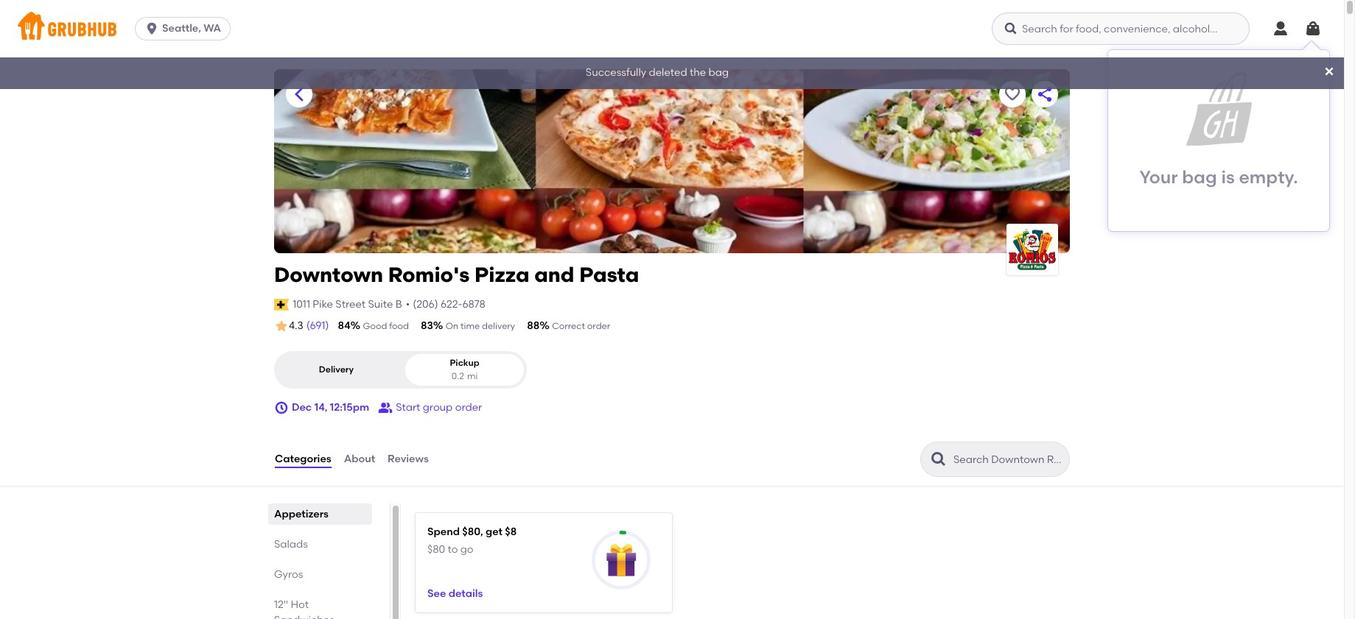 Task type: vqa. For each thing, say whether or not it's contained in the screenshot.


Task type: describe. For each thing, give the bounding box(es) containing it.
option group containing pickup
[[274, 352, 527, 389]]

details
[[449, 588, 483, 600]]

83
[[421, 320, 433, 332]]

wa
[[204, 22, 221, 35]]

pasta
[[579, 262, 639, 287]]

(691)
[[306, 320, 329, 332]]

bag inside tooltip
[[1182, 167, 1217, 188]]

on
[[446, 321, 459, 332]]

reviews button
[[387, 433, 429, 486]]

and
[[534, 262, 574, 287]]

svg image inside dec 14, 12:15pm button
[[274, 401, 289, 416]]

deleted
[[649, 67, 687, 79]]

Search for food, convenience, alcohol... search field
[[992, 13, 1250, 45]]

your
[[1140, 167, 1178, 188]]

0 vertical spatial bag
[[709, 67, 729, 79]]

is
[[1221, 167, 1235, 188]]

6878
[[462, 298, 486, 311]]

see details
[[427, 588, 483, 600]]

12:15pm
[[330, 402, 369, 414]]

•
[[406, 298, 410, 311]]

time
[[461, 321, 480, 332]]

Search Downtown Romio's Pizza and Pasta search field
[[952, 453, 1065, 467]]

1011
[[293, 298, 310, 311]]

downtown romio's pizza and pasta logo image
[[1007, 227, 1058, 272]]

group
[[423, 402, 453, 414]]

to
[[448, 544, 458, 556]]

reward icon image
[[605, 545, 637, 577]]

dec 14, 12:15pm
[[292, 402, 369, 414]]

salads
[[274, 539, 308, 551]]

seattle, wa
[[162, 22, 221, 35]]

delivery
[[319, 365, 354, 375]]

romio's
[[388, 262, 470, 287]]

pickup
[[450, 358, 480, 369]]

622-
[[441, 298, 462, 311]]

successfully
[[586, 67, 646, 79]]

pizza
[[475, 262, 530, 287]]

reviews
[[388, 453, 429, 466]]

b
[[396, 298, 402, 311]]

0 vertical spatial order
[[587, 321, 610, 332]]

search icon image
[[930, 451, 948, 469]]

1011 pike street suite b button
[[292, 297, 403, 313]]

2 horizontal spatial svg image
[[1324, 66, 1335, 77]]

12" hot sandwiches
[[274, 599, 334, 620]]

your bag is empty. tooltip
[[1108, 41, 1330, 231]]

• (206) 622-6878
[[406, 298, 486, 311]]

successfully deleted the bag
[[586, 67, 729, 79]]

1 horizontal spatial svg image
[[1304, 20, 1322, 38]]

dec
[[292, 402, 312, 414]]

(206)
[[413, 298, 438, 311]]

food
[[389, 321, 409, 332]]

4.3
[[289, 320, 303, 332]]

start group order button
[[378, 395, 482, 422]]

downtown
[[274, 262, 383, 287]]

svg image inside seattle, wa button
[[145, 21, 159, 36]]

about button
[[343, 433, 376, 486]]

star icon image
[[274, 319, 289, 334]]

14,
[[314, 402, 328, 414]]

1 horizontal spatial svg image
[[1004, 21, 1018, 36]]

84
[[338, 320, 350, 332]]

start group order
[[396, 402, 482, 414]]



Task type: locate. For each thing, give the bounding box(es) containing it.
people icon image
[[378, 401, 393, 416]]

order
[[587, 321, 610, 332], [455, 402, 482, 414]]

option group
[[274, 352, 527, 389]]

share icon image
[[1036, 85, 1054, 103]]

save this restaurant image
[[1004, 85, 1021, 103]]

subscription pass image
[[274, 299, 289, 311]]

save this restaurant button
[[999, 81, 1026, 108]]

1 horizontal spatial order
[[587, 321, 610, 332]]

$80
[[427, 544, 445, 556]]

bag left is
[[1182, 167, 1217, 188]]

main navigation navigation
[[0, 0, 1344, 57]]

delivery
[[482, 321, 515, 332]]

1 vertical spatial order
[[455, 402, 482, 414]]

12"
[[274, 599, 288, 612]]

0 horizontal spatial order
[[455, 402, 482, 414]]

0 horizontal spatial svg image
[[274, 401, 289, 416]]

good food
[[363, 321, 409, 332]]

start
[[396, 402, 420, 414]]

order right group
[[455, 402, 482, 414]]

0 horizontal spatial svg image
[[145, 21, 159, 36]]

get
[[486, 526, 503, 539]]

on time delivery
[[446, 321, 515, 332]]

order right correct
[[587, 321, 610, 332]]

spend $80, get $8 $80 to go
[[427, 526, 517, 556]]

empty.
[[1239, 167, 1298, 188]]

dec 14, 12:15pm button
[[274, 395, 369, 422]]

$8
[[505, 526, 517, 539]]

categories
[[275, 453, 331, 466]]

1011 pike street suite b
[[293, 298, 402, 311]]

suite
[[368, 298, 393, 311]]

your bag is empty.
[[1140, 167, 1298, 188]]

street
[[336, 298, 366, 311]]

hot
[[291, 599, 309, 612]]

0.2
[[452, 371, 464, 382]]

0 horizontal spatial bag
[[709, 67, 729, 79]]

svg image
[[1304, 20, 1322, 38], [145, 21, 159, 36], [1324, 66, 1335, 77]]

good
[[363, 321, 387, 332]]

spend
[[427, 526, 460, 539]]

pike
[[313, 298, 333, 311]]

svg image
[[1272, 20, 1290, 38], [1004, 21, 1018, 36], [274, 401, 289, 416]]

caret left icon image
[[290, 85, 308, 103]]

(206) 622-6878 button
[[413, 298, 486, 312]]

go
[[460, 544, 474, 556]]

the
[[690, 67, 706, 79]]

about
[[344, 453, 375, 466]]

seattle, wa button
[[135, 17, 237, 41]]

downtown romio's pizza and pasta
[[274, 262, 639, 287]]

1 vertical spatial bag
[[1182, 167, 1217, 188]]

1 horizontal spatial bag
[[1182, 167, 1217, 188]]

pickup 0.2 mi
[[450, 358, 480, 382]]

seattle,
[[162, 22, 201, 35]]

correct
[[552, 321, 585, 332]]

order inside button
[[455, 402, 482, 414]]

correct order
[[552, 321, 610, 332]]

see details button
[[427, 581, 483, 608]]

bag
[[709, 67, 729, 79], [1182, 167, 1217, 188]]

2 horizontal spatial svg image
[[1272, 20, 1290, 38]]

gyros
[[274, 569, 303, 582]]

sandwiches
[[274, 615, 334, 620]]

88
[[527, 320, 540, 332]]

appetizers
[[274, 509, 329, 521]]

$80,
[[462, 526, 483, 539]]

categories button
[[274, 433, 332, 486]]

see
[[427, 588, 446, 600]]

bag right the
[[709, 67, 729, 79]]

mi
[[467, 371, 478, 382]]



